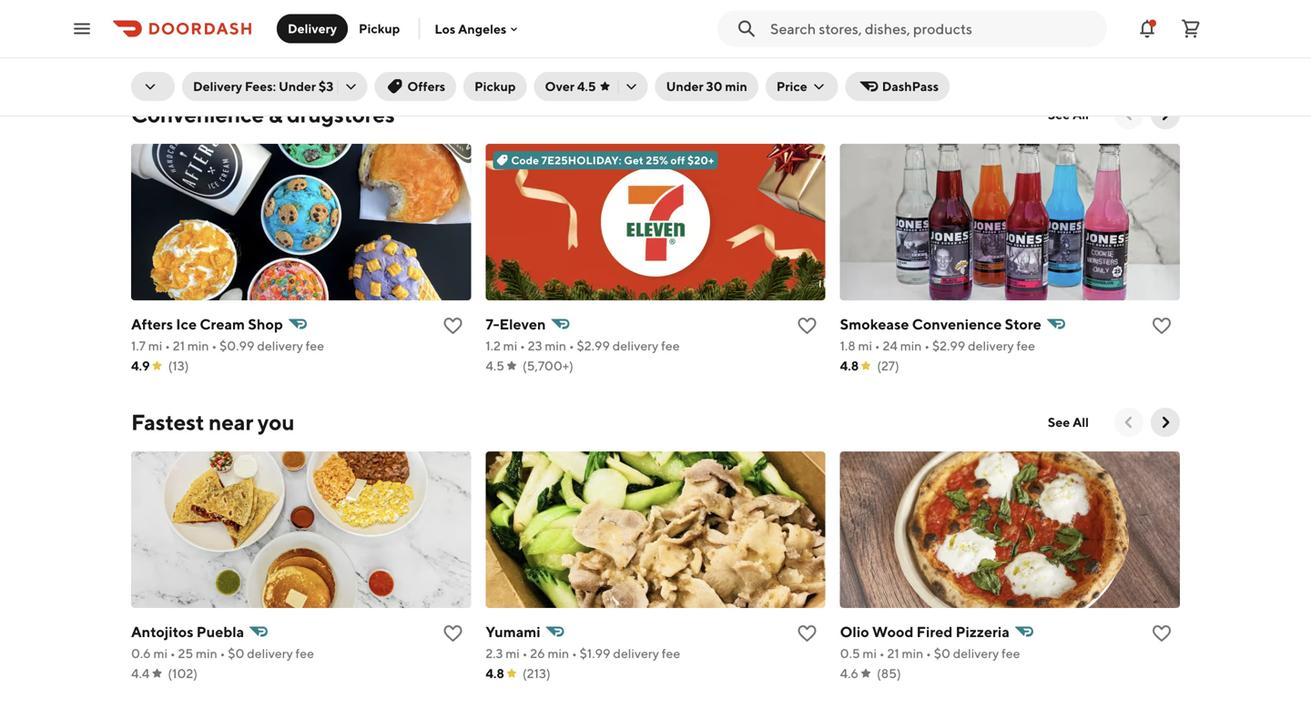 Task type: describe. For each thing, give the bounding box(es) containing it.
0.4 mi • 21 min • $1.99 delivery fee
[[131, 31, 325, 46]]

• up (16,500+)
[[570, 31, 576, 46]]

min for papa
[[193, 31, 214, 46]]

all for convenience & drugstores
[[1073, 107, 1089, 122]]

4.9
[[131, 358, 150, 373]]

afters ice cream shop
[[131, 315, 283, 333]]

min inside dashmart 1.7 mi • 20 min • $0.99 delivery fee
[[546, 31, 568, 46]]

7e25holiday:
[[541, 154, 622, 167]]

0 horizontal spatial 4.5
[[486, 358, 504, 373]]

25
[[178, 646, 193, 661]]

open menu image
[[71, 18, 93, 40]]

• down afters ice cream shop
[[212, 338, 217, 353]]

near
[[209, 409, 253, 435]]

fee for afters ice cream shop
[[306, 338, 324, 353]]

1.7 mi • 21 min • $0.99 delivery fee
[[131, 338, 324, 353]]

Store search: begin typing to search for stores available on DoorDash text field
[[770, 19, 1096, 39]]

0.6 mi • 25 min • $​0 delivery fee
[[131, 646, 314, 661]]

convenience & drugstores link
[[131, 100, 395, 129]]

• down pizza
[[217, 31, 222, 46]]

1.2 mi • 23 min • $2.99 delivery fee
[[486, 338, 680, 353]]

(27)
[[877, 358, 899, 373]]

mi for 7-eleven
[[503, 338, 517, 353]]

delivery for yumami
[[613, 646, 659, 661]]

mi for afters ice cream shop
[[148, 338, 162, 353]]

mi inside dashmart 1.7 mi • 20 min • $0.99 delivery fee
[[503, 31, 517, 46]]

papa
[[131, 8, 165, 25]]

min for olio
[[902, 646, 923, 661]]

4.6 for olio wood fired pizzeria
[[840, 666, 859, 681]]

next button of carousel image for fastest near you
[[1156, 413, 1175, 432]]

price button
[[766, 72, 838, 101]]

over 4.5 button
[[534, 72, 648, 101]]

delivery for afters ice cream shop
[[257, 338, 303, 353]]

los angeles button
[[435, 21, 521, 36]]

• left 24
[[875, 338, 880, 353]]

4.8 for smokease convenience store
[[840, 358, 859, 373]]

(85)
[[877, 666, 901, 681]]

you
[[258, 409, 294, 435]]

olio wood fired pizzeria
[[840, 623, 1010, 641]]

min for afters
[[187, 338, 209, 353]]

$1.99 for yumami
[[580, 646, 611, 661]]

2.3 mi • 26 min • $1.99 delivery fee
[[486, 646, 680, 661]]

code
[[511, 154, 539, 167]]

click to add this store to your saved list image for puebla
[[442, 623, 464, 645]]

4.8 for yumami
[[486, 666, 504, 681]]

(5,700+)
[[523, 358, 574, 373]]

0 horizontal spatial pickup button
[[348, 14, 411, 43]]

(3,600+)
[[168, 51, 219, 66]]

• down olio wood fired pizzeria on the bottom
[[926, 646, 931, 661]]

min for smokease
[[900, 338, 922, 353]]

papa johns pizza
[[131, 8, 248, 25]]

ice
[[176, 315, 197, 333]]

min for antojitos
[[196, 646, 217, 661]]

7-
[[486, 315, 499, 333]]

delivery for papa johns pizza
[[258, 31, 304, 46]]

delivery for smokease convenience store
[[968, 338, 1014, 353]]

next button of carousel image for convenience & drugstores
[[1156, 106, 1175, 124]]

off
[[670, 154, 685, 167]]

• left 20
[[519, 31, 525, 46]]

code 7e25holiday: get 25% off $20+
[[511, 154, 714, 167]]

24
[[883, 338, 898, 353]]

convenience & drugstores
[[131, 102, 395, 127]]

$1.99 for papa johns pizza
[[225, 31, 256, 46]]

$3
[[319, 79, 334, 94]]

pizzeria
[[956, 623, 1010, 641]]

see all for convenience & drugstores
[[1048, 107, 1089, 122]]

fees:
[[245, 79, 276, 94]]

previous button of carousel image for you
[[1120, 413, 1138, 432]]

previous button of carousel image for drugstores
[[1120, 106, 1138, 124]]

fee inside dashmart 1.7 mi • 20 min • $0.99 delivery fee
[[664, 31, 683, 46]]

0.6
[[131, 646, 151, 661]]

dashpass
[[882, 79, 939, 94]]

&
[[268, 102, 282, 127]]

shop
[[248, 315, 283, 333]]

7-eleven
[[486, 315, 546, 333]]

$​0 for wood
[[934, 646, 950, 661]]

fee for olio wood fired pizzeria
[[1002, 646, 1020, 661]]

delivery fees: under $3
[[193, 79, 334, 94]]

(102)
[[168, 666, 198, 681]]

antojitos puebla
[[131, 623, 244, 641]]

fee for 7-eleven
[[661, 338, 680, 353]]

delivery inside dashmart 1.7 mi • 20 min • $0.99 delivery fee
[[616, 31, 662, 46]]

dashmart 1.7 mi • 20 min • $0.99 delivery fee
[[486, 8, 683, 46]]

notification bell image
[[1136, 18, 1158, 40]]

fee for yumami
[[662, 646, 680, 661]]

• left 25
[[170, 646, 175, 661]]

1 vertical spatial $0.99
[[219, 338, 254, 353]]

mi for olio wood fired pizzeria
[[863, 646, 877, 661]]

under inside button
[[666, 79, 704, 94]]

$2.99 for eleven
[[577, 338, 610, 353]]

smokease
[[840, 315, 909, 333]]

(16,500+)
[[523, 51, 580, 66]]

puebla
[[196, 623, 244, 641]]

wood
[[872, 623, 914, 641]]

under 30 min button
[[655, 72, 758, 101]]

see for drugstores
[[1048, 107, 1070, 122]]

fastest near you
[[131, 409, 294, 435]]



Task type: vqa. For each thing, say whether or not it's contained in the screenshot.
THE 'AFTERS'
yes



Task type: locate. For each thing, give the bounding box(es) containing it.
4.5 right over
[[577, 79, 596, 94]]

1 vertical spatial see
[[1048, 415, 1070, 430]]

olio
[[840, 623, 869, 641]]

4.8 down 1.8
[[840, 358, 859, 373]]

delivery for delivery
[[288, 21, 337, 36]]

delivery down (3,600+)
[[193, 79, 242, 94]]

4.6
[[131, 51, 150, 66], [840, 666, 859, 681]]

1 click to add this store to your saved list image from the left
[[442, 315, 464, 337]]

• up (13)
[[165, 338, 170, 353]]

$0.99 inside dashmart 1.7 mi • 20 min • $0.99 delivery fee
[[578, 31, 613, 46]]

0 horizontal spatial click to add this store to your saved list image
[[442, 315, 464, 337]]

min right 30
[[725, 79, 747, 94]]

click to add this store to your saved list image left smokease in the top right of the page
[[796, 315, 818, 337]]

2 vertical spatial 21
[[887, 646, 899, 661]]

drugstores
[[287, 102, 395, 127]]

1 horizontal spatial 1.7
[[486, 31, 500, 46]]

1 horizontal spatial under
[[666, 79, 704, 94]]

$2.99 right 23
[[577, 338, 610, 353]]

$​0 down puebla
[[228, 646, 244, 661]]

mi
[[153, 31, 168, 46], [503, 31, 517, 46], [148, 338, 162, 353], [503, 338, 517, 353], [858, 338, 872, 353], [153, 646, 168, 661], [506, 646, 520, 661], [863, 646, 877, 661]]

(213)
[[523, 666, 551, 681]]

1.8
[[840, 338, 856, 353]]

click to add this store to your saved list image left '7-'
[[442, 315, 464, 337]]

$2.99
[[577, 338, 610, 353], [932, 338, 965, 353]]

• up the (5,700+)
[[569, 338, 574, 353]]

pickup button
[[348, 14, 411, 43], [464, 72, 527, 101]]

see for you
[[1048, 415, 1070, 430]]

0.4
[[131, 31, 151, 46]]

mi down "dashmart"
[[503, 31, 517, 46]]

min for 7-
[[545, 338, 566, 353]]

1 all from the top
[[1073, 107, 1089, 122]]

1 vertical spatial all
[[1073, 415, 1089, 430]]

click to add this store to your saved list image for wood
[[1151, 623, 1173, 645]]

2 see all link from the top
[[1037, 408, 1100, 437]]

• down puebla
[[220, 646, 225, 661]]

1 horizontal spatial 4.5
[[577, 79, 596, 94]]

min down afters ice cream shop
[[187, 338, 209, 353]]

mi for antojitos puebla
[[153, 646, 168, 661]]

1 horizontal spatial pickup button
[[464, 72, 527, 101]]

4.5
[[577, 79, 596, 94], [486, 358, 504, 373]]

0 horizontal spatial convenience
[[131, 102, 264, 127]]

pizza
[[211, 8, 248, 25]]

see
[[1048, 107, 1070, 122], [1048, 415, 1070, 430]]

eleven
[[499, 315, 546, 333]]

see all for fastest near you
[[1048, 415, 1089, 430]]

1.7 inside dashmart 1.7 mi • 20 min • $0.99 delivery fee
[[486, 31, 500, 46]]

0 horizontal spatial under
[[279, 79, 316, 94]]

1 under from the left
[[279, 79, 316, 94]]

2 all from the top
[[1073, 415, 1089, 430]]

0 vertical spatial pickup
[[359, 21, 400, 36]]

under left 30
[[666, 79, 704, 94]]

2 $2.99 from the left
[[932, 338, 965, 353]]

1 see from the top
[[1048, 107, 1070, 122]]

1.8 mi • 24 min • $2.99 delivery fee
[[840, 338, 1035, 353]]

4.5 down 1.2
[[486, 358, 504, 373]]

21 up (85) on the bottom right of page
[[887, 646, 899, 661]]

26
[[530, 646, 545, 661]]

min down olio wood fired pizzeria on the bottom
[[902, 646, 923, 661]]

1 vertical spatial pickup
[[474, 79, 516, 94]]

0 horizontal spatial $2.99
[[577, 338, 610, 353]]

cream
[[200, 315, 245, 333]]

• left 23
[[520, 338, 525, 353]]

afters
[[131, 315, 173, 333]]

fastest
[[131, 409, 204, 435]]

1 vertical spatial see all link
[[1037, 408, 1100, 437]]

• left the 26
[[522, 646, 528, 661]]

next button of carousel image
[[1156, 106, 1175, 124], [1156, 413, 1175, 432]]

offers button
[[375, 72, 456, 101]]

1 vertical spatial previous button of carousel image
[[1120, 413, 1138, 432]]

0 vertical spatial see
[[1048, 107, 1070, 122]]

1 horizontal spatial $​0
[[934, 646, 950, 661]]

30
[[706, 79, 722, 94]]

store
[[1005, 315, 1041, 333]]

2 see from the top
[[1048, 415, 1070, 430]]

2 next button of carousel image from the top
[[1156, 413, 1175, 432]]

1 vertical spatial 4.5
[[486, 358, 504, 373]]

$​0 for puebla
[[228, 646, 244, 661]]

pickup left los
[[359, 21, 400, 36]]

0 horizontal spatial $​0
[[228, 646, 244, 661]]

1 vertical spatial 21
[[173, 338, 185, 353]]

all for fastest near you
[[1073, 415, 1089, 430]]

2 see all from the top
[[1048, 415, 1089, 430]]

los
[[435, 21, 456, 36]]

2 vertical spatial 4.8
[[486, 666, 504, 681]]

delivery up $3
[[288, 21, 337, 36]]

0 horizontal spatial 1.7
[[131, 338, 146, 353]]

21 up (13)
[[173, 338, 185, 353]]

pickup button down the angeles
[[464, 72, 527, 101]]

0 vertical spatial convenience
[[131, 102, 264, 127]]

4.8 down 2.3
[[486, 666, 504, 681]]

0 vertical spatial 4.8
[[486, 51, 504, 66]]

fastest near you link
[[131, 408, 294, 437]]

click to add this store to your saved list image for afters ice cream shop
[[442, 315, 464, 337]]

$1.99
[[225, 31, 256, 46], [580, 646, 611, 661]]

0 horizontal spatial pickup
[[359, 21, 400, 36]]

20
[[527, 31, 544, 46]]

delivery for antojitos puebla
[[247, 646, 293, 661]]

min inside button
[[725, 79, 747, 94]]

21 down johns
[[178, 31, 190, 46]]

delivery
[[258, 31, 304, 46], [616, 31, 662, 46], [257, 338, 303, 353], [613, 338, 659, 353], [968, 338, 1014, 353], [247, 646, 293, 661], [613, 646, 659, 661], [953, 646, 999, 661]]

2 click to add this store to your saved list image from the left
[[796, 315, 818, 337]]

$0.99 down cream
[[219, 338, 254, 353]]

0 vertical spatial $1.99
[[225, 31, 256, 46]]

mi for smokease convenience store
[[858, 338, 872, 353]]

see all link
[[1037, 100, 1100, 129], [1037, 408, 1100, 437]]

• right the 26
[[572, 646, 577, 661]]

offers
[[407, 79, 445, 94]]

fee for antojitos puebla
[[295, 646, 314, 661]]

0.5 mi • 21 min • $​0 delivery fee
[[840, 646, 1020, 661]]

price
[[776, 79, 807, 94]]

convenience
[[131, 102, 264, 127], [912, 315, 1002, 333]]

1 horizontal spatial convenience
[[912, 315, 1002, 333]]

mi right 0.4
[[153, 31, 168, 46]]

0 vertical spatial delivery
[[288, 21, 337, 36]]

21 for johns
[[178, 31, 190, 46]]

1.7 down "dashmart"
[[486, 31, 500, 46]]

1 vertical spatial 4.8
[[840, 358, 859, 373]]

$0.99 up over 4.5 button
[[578, 31, 613, 46]]

angeles
[[458, 21, 506, 36]]

4.8
[[486, 51, 504, 66], [840, 358, 859, 373], [486, 666, 504, 681]]

see all link for drugstores
[[1037, 100, 1100, 129]]

0 items, open order cart image
[[1180, 18, 1202, 40]]

$2.99 for convenience
[[932, 338, 965, 353]]

mi right 0.6
[[153, 646, 168, 661]]

delivery for olio wood fired pizzeria
[[953, 646, 999, 661]]

1 horizontal spatial pickup
[[474, 79, 516, 94]]

convenience inside convenience & drugstores link
[[131, 102, 264, 127]]

$1.99 right the 26
[[580, 646, 611, 661]]

1 vertical spatial next button of carousel image
[[1156, 413, 1175, 432]]

0 vertical spatial pickup button
[[348, 14, 411, 43]]

0 vertical spatial see all
[[1048, 107, 1089, 122]]

1 vertical spatial 4.6
[[840, 666, 859, 681]]

mi for yumami
[[506, 646, 520, 661]]

see all link for you
[[1037, 408, 1100, 437]]

min up (16,500+)
[[546, 31, 568, 46]]

2.3
[[486, 646, 503, 661]]

under
[[279, 79, 316, 94], [666, 79, 704, 94]]

see all
[[1048, 107, 1089, 122], [1048, 415, 1089, 430]]

0 vertical spatial previous button of carousel image
[[1120, 106, 1138, 124]]

over
[[545, 79, 575, 94]]

0 vertical spatial 4.6
[[131, 51, 150, 66]]

under 30 min
[[666, 79, 747, 94]]

• up (85) on the bottom right of page
[[879, 646, 885, 661]]

0 vertical spatial all
[[1073, 107, 1089, 122]]

click to remove this store from your saved list image
[[442, 7, 464, 29]]

0 horizontal spatial delivery
[[193, 79, 242, 94]]

delivery
[[288, 21, 337, 36], [193, 79, 242, 94]]

1 vertical spatial 1.7
[[131, 338, 146, 353]]

0.5
[[840, 646, 860, 661]]

convenience down (3,600+)
[[131, 102, 264, 127]]

4.6 down 0.4
[[131, 51, 150, 66]]

1 horizontal spatial $0.99
[[578, 31, 613, 46]]

1 horizontal spatial click to add this store to your saved list image
[[796, 315, 818, 337]]

4.5 inside button
[[577, 79, 596, 94]]

21 for ice
[[173, 338, 185, 353]]

1.7 up 4.9
[[131, 338, 146, 353]]

0 horizontal spatial 4.6
[[131, 51, 150, 66]]

4.8 down the angeles
[[486, 51, 504, 66]]

0 vertical spatial 1.7
[[486, 31, 500, 46]]

25%
[[646, 154, 668, 167]]

2 under from the left
[[666, 79, 704, 94]]

min right 24
[[900, 338, 922, 353]]

los angeles
[[435, 21, 506, 36]]

$20+
[[687, 154, 714, 167]]

click to add this store to your saved list image for convenience
[[1151, 315, 1173, 337]]

pickup down the angeles
[[474, 79, 516, 94]]

1 vertical spatial convenience
[[912, 315, 1002, 333]]

min right the 26
[[548, 646, 569, 661]]

delivery for delivery fees: under $3
[[193, 79, 242, 94]]

4.4
[[131, 666, 150, 681]]

pickup button left los
[[348, 14, 411, 43]]

over 4.5
[[545, 79, 596, 94]]

mi right 1.2
[[503, 338, 517, 353]]

2 $​0 from the left
[[934, 646, 950, 661]]

smokease convenience store
[[840, 315, 1041, 333]]

$1.99 down pizza
[[225, 31, 256, 46]]

mi right 1.8
[[858, 338, 872, 353]]

0 horizontal spatial $0.99
[[219, 338, 254, 353]]

mi for papa johns pizza
[[153, 31, 168, 46]]

under left $3
[[279, 79, 316, 94]]

2 previous button of carousel image from the top
[[1120, 413, 1138, 432]]

fired
[[917, 623, 953, 641]]

mi right 2.3
[[506, 646, 520, 661]]

1 see all from the top
[[1048, 107, 1089, 122]]

1 vertical spatial delivery
[[193, 79, 242, 94]]

4.6 down 0.5
[[840, 666, 859, 681]]

1 horizontal spatial 4.6
[[840, 666, 859, 681]]

1 previous button of carousel image from the top
[[1120, 106, 1138, 124]]

0 vertical spatial 21
[[178, 31, 190, 46]]

dashmart
[[486, 8, 552, 25]]

4.6 for papa johns pizza
[[131, 51, 150, 66]]

23
[[528, 338, 542, 353]]

delivery for 7-eleven
[[613, 338, 659, 353]]

previous button of carousel image
[[1120, 106, 1138, 124], [1120, 413, 1138, 432]]

click to add this store to your saved list image
[[1151, 315, 1173, 337], [442, 623, 464, 645], [796, 623, 818, 645], [1151, 623, 1173, 645]]

• down johns
[[170, 31, 175, 46]]

1 see all link from the top
[[1037, 100, 1100, 129]]

1.2
[[486, 338, 501, 353]]

min right 25
[[196, 646, 217, 661]]

$2.99 down smokease convenience store
[[932, 338, 965, 353]]

(13)
[[168, 358, 189, 373]]

mi down afters
[[148, 338, 162, 353]]

21 for wood
[[887, 646, 899, 661]]

yumami
[[486, 623, 540, 641]]

get
[[624, 154, 644, 167]]

1 vertical spatial see all
[[1048, 415, 1089, 430]]

$​0
[[228, 646, 244, 661], [934, 646, 950, 661]]

click to add this store to your saved list image
[[442, 315, 464, 337], [796, 315, 818, 337]]

0 vertical spatial see all link
[[1037, 100, 1100, 129]]

min up (3,600+)
[[193, 31, 214, 46]]

fee for smokease convenience store
[[1017, 338, 1035, 353]]

1 horizontal spatial $1.99
[[580, 646, 611, 661]]

• down smokease convenience store
[[924, 338, 930, 353]]

convenience up 1.8 mi • 24 min • $2.99 delivery fee
[[912, 315, 1002, 333]]

0 vertical spatial 4.5
[[577, 79, 596, 94]]

1 $2.99 from the left
[[577, 338, 610, 353]]

delivery inside button
[[288, 21, 337, 36]]

1 horizontal spatial $2.99
[[932, 338, 965, 353]]

21
[[178, 31, 190, 46], [173, 338, 185, 353], [887, 646, 899, 661]]

1 horizontal spatial delivery
[[288, 21, 337, 36]]

0 horizontal spatial $1.99
[[225, 31, 256, 46]]

1 next button of carousel image from the top
[[1156, 106, 1175, 124]]

delivery button
[[277, 14, 348, 43]]

1 vertical spatial $1.99
[[580, 646, 611, 661]]

pickup
[[359, 21, 400, 36], [474, 79, 516, 94]]

mi right 0.5
[[863, 646, 877, 661]]

1 vertical spatial pickup button
[[464, 72, 527, 101]]

antojitos
[[131, 623, 193, 641]]

johns
[[168, 8, 208, 25]]

click to remove this store from your saved list image
[[796, 7, 818, 29]]

fee for papa johns pizza
[[307, 31, 325, 46]]

dashpass button
[[846, 72, 950, 101]]

min right 23
[[545, 338, 566, 353]]

0 vertical spatial next button of carousel image
[[1156, 106, 1175, 124]]

click to add this store to your saved list image for 7-eleven
[[796, 315, 818, 337]]

0 vertical spatial $0.99
[[578, 31, 613, 46]]

1 $​0 from the left
[[228, 646, 244, 661]]

$​0 down fired
[[934, 646, 950, 661]]



